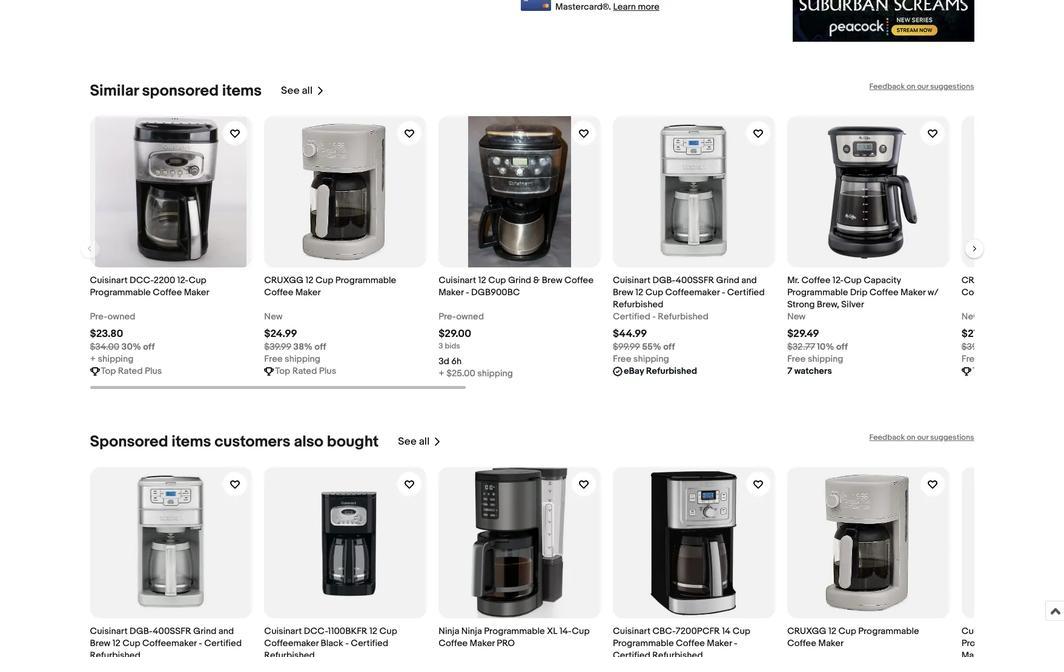 Task type: vqa. For each thing, say whether or not it's contained in the screenshot.
About eBay
no



Task type: locate. For each thing, give the bounding box(es) containing it.
3 rated from the left
[[990, 366, 1015, 377]]

top rated plus down $39.99 text box
[[973, 366, 1034, 377]]

3d
[[439, 356, 450, 368]]

refurbished inside text box
[[646, 366, 697, 377]]

2 horizontal spatial coffeemaker
[[665, 287, 720, 299]]

0 horizontal spatial see all text field
[[281, 85, 313, 97]]

ebay down $99.99
[[624, 366, 644, 377]]

see all link for sponsored items customers also bought
[[398, 433, 442, 452]]

learn more link
[[613, 1, 660, 13]]

cuisinart dgb-400ssfr grind and brew 12 cup coffeemaker - certified refurbished
[[90, 626, 242, 658]]

New (Other) text field
[[962, 311, 1011, 323]]

cuisinart dcc-1100bkfr 12 cup coffeemaker black - certified refurbished
[[264, 626, 397, 658]]

400ssfr
[[676, 275, 714, 286], [153, 626, 191, 638]]

rated inside text field
[[990, 366, 1015, 377]]

1 our from the top
[[918, 82, 929, 91]]

cup
[[189, 275, 206, 286], [316, 275, 333, 286], [488, 275, 506, 286], [844, 275, 862, 286], [1013, 275, 1031, 286], [646, 287, 663, 299], [380, 626, 397, 638], [572, 626, 590, 638], [733, 626, 751, 638], [839, 626, 857, 638], [123, 638, 140, 650]]

0 horizontal spatial $39.99
[[264, 342, 291, 353]]

1 vertical spatial see all text field
[[398, 436, 430, 449]]

14 left c
[[1053, 626, 1061, 638]]

items
[[222, 82, 262, 100], [172, 433, 211, 452]]

refurbished
[[613, 299, 664, 311], [658, 311, 709, 323], [646, 366, 697, 377], [90, 651, 141, 658], [264, 651, 315, 658], [653, 651, 703, 658]]

top down $34.00
[[101, 366, 116, 377]]

12- inside mr. coffee 12-cup capacity programmable drip coffee maker w/ strong brew, silver new $29.49 $32.77 10% off free shipping 7 watchers
[[833, 275, 844, 286]]

new inside mr. coffee 12-cup capacity programmable drip coffee maker w/ strong brew, silver new $29.49 $32.77 10% off free shipping 7 watchers
[[787, 311, 806, 323]]

coffee inside cuisinart cbc-7200pcfr 14 cup programmable coffee maker - certified refurbished
[[676, 638, 705, 650]]

cruxgg 12 cup programmable coffee maker link
[[787, 468, 950, 658]]

1 suggestions from the top
[[931, 82, 974, 91]]

2 pre- from the left
[[439, 311, 456, 323]]

plus for $23.80
[[145, 366, 162, 377]]

owned for $23.80
[[108, 311, 135, 323]]

0 horizontal spatial see all
[[281, 85, 313, 97]]

and for cuisinart dgb-400ssfr grind and brew 12 cup coffeemaker - certified refurbished
[[219, 626, 234, 638]]

1 vertical spatial cruxgg 12 cup programmable coffee maker
[[787, 626, 919, 650]]

3 bids text field
[[439, 342, 460, 351]]

0 horizontal spatial owned
[[108, 311, 135, 323]]

previous price $99.99 55% off text field
[[613, 342, 675, 354]]

cuisinart for cuisinart cbc-7200pcfr 14 cup programmable coffee maker - certified refurbished
[[613, 626, 651, 638]]

bids
[[445, 342, 460, 351]]

0 horizontal spatial top
[[101, 366, 116, 377]]

$21.99 text field
[[962, 328, 992, 340]]

6h
[[452, 356, 462, 368]]

2 horizontal spatial plus
[[1017, 366, 1034, 377]]

coffeemaker inside cuisinart dgb-400ssfr grind and brew 12 cup coffeemaker - certified refurbished
[[142, 638, 197, 650]]

1 horizontal spatial owned
[[456, 311, 484, 323]]

1 horizontal spatial see
[[398, 436, 417, 449]]

dcc- inside cuisinart dcc-1100bkfr 12 cup coffeemaker black - certified refurbished
[[304, 626, 328, 638]]

free down $99.99
[[613, 354, 632, 365]]

up
[[576, 0, 586, 1]]

owned up the $29.00 text box
[[456, 311, 484, 323]]

cup inside cuisinart dcc-2200 12-cup programmable coffee maker
[[189, 275, 206, 286]]

Free shipping text field
[[264, 354, 320, 366], [787, 354, 844, 366]]

shipping inside pre-owned $29.00 3 bids 3d 6h + $25.00 shipping
[[477, 368, 513, 380]]

1 pre- from the left
[[90, 311, 108, 323]]

2 free from the left
[[613, 354, 632, 365]]

shipping inside pre-owned $23.80 $34.00 30% off + shipping
[[98, 354, 134, 365]]

- inside cuisinart cbc-7200pcfr 14 cup programmable coffee maker - certified refurbished
[[734, 638, 738, 650]]

free shipping text field for $21.99
[[962, 354, 1018, 366]]

previous price $39.99 38% off text field
[[264, 342, 326, 354]]

and inside cuisinart dgb-400ssfr grind and brew 12 cup coffeemaker - certified refurbished certified - refurbished $44.99 $99.99 55% off free shipping
[[742, 275, 757, 286]]

free shipping text field for $44.99
[[613, 354, 669, 366]]

0 horizontal spatial grind
[[193, 626, 217, 638]]

0 horizontal spatial free shipping text field
[[613, 354, 669, 366]]

1 vertical spatial see
[[398, 436, 417, 449]]

0 vertical spatial cruxgg 12 cup programmable coffee maker
[[264, 275, 396, 299]]

3 free from the left
[[787, 354, 806, 365]]

0 horizontal spatial ebay
[[624, 366, 644, 377]]

see all link for similar sponsored items
[[281, 82, 325, 100]]

sponsored items customers also bought
[[90, 433, 379, 452]]

shipping down 55%
[[634, 354, 669, 365]]

0 vertical spatial see
[[281, 85, 300, 97]]

1 vertical spatial our
[[918, 433, 929, 443]]

cup inside mr. coffee 12-cup capacity programmable drip coffee maker w/ strong brew, silver new $29.49 $32.77 10% off free shipping 7 watchers
[[844, 275, 862, 286]]

See all text field
[[281, 85, 313, 97], [398, 436, 430, 449]]

new inside new (other) $21.99 $39.99 free shipping
[[962, 311, 980, 323]]

0 horizontal spatial pre-
[[90, 311, 108, 323]]

dgb- for cuisinart dgb-400ssfr grind and brew 12 cup coffeemaker - certified refurbished
[[130, 626, 153, 638]]

0 horizontal spatial dgb-
[[130, 626, 153, 638]]

shipping inside new $24.99 $39.99 38% off free shipping
[[285, 354, 320, 365]]

pre- up $23.80 text field
[[90, 311, 108, 323]]

0 vertical spatial dgb-
[[653, 275, 676, 286]]

dgb- inside cuisinart dgb-400ssfr grind and brew 12 cup coffeemaker - certified refurbished
[[130, 626, 153, 638]]

dgb-
[[653, 275, 676, 286], [130, 626, 153, 638]]

1 horizontal spatial 14
[[1053, 626, 1061, 638]]

rated down $39.99 text box
[[990, 366, 1015, 377]]

2 free shipping text field from the left
[[787, 354, 844, 366]]

off right 10%
[[836, 342, 848, 353]]

1 horizontal spatial dcc-
[[304, 626, 328, 638]]

free down $21.99 text box
[[962, 354, 980, 365]]

pre- for $23.80
[[90, 311, 108, 323]]

2 feedback on our suggestions from the top
[[870, 433, 974, 443]]

coffeemaker for cuisinart dgb-400ssfr grind and brew 12 cup coffeemaker - certified refurbished
[[142, 638, 197, 650]]

$29.00 text field
[[439, 328, 471, 340]]

0 vertical spatial +
[[90, 354, 96, 365]]

points
[[611, 0, 637, 1]]

owned up $23.80 text field
[[108, 311, 135, 323]]

programmable
[[335, 275, 396, 286], [90, 287, 151, 299], [787, 287, 848, 299], [484, 626, 545, 638], [859, 626, 919, 638], [613, 638, 674, 650]]

coffeemaker
[[665, 287, 720, 299], [142, 638, 197, 650], [264, 638, 319, 650]]

cuisinart cbc-7200pcfr 14 cup programmable coffee maker - certified refurbished link
[[613, 468, 775, 658]]

2 14 from the left
[[1053, 626, 1061, 638]]

coffee inside cuisinart dcc-2200 12-cup programmable coffee maker
[[153, 287, 182, 299]]

cup inside cuisinart cbc-7200pcfr 14 cup programmable coffee maker - certified refurbished
[[733, 626, 751, 638]]

2 free shipping text field from the left
[[962, 354, 1018, 366]]

owned inside pre-owned $23.80 $34.00 30% off + shipping
[[108, 311, 135, 323]]

ebay inside the earn up to 5x points when you use your ebay mastercard®.
[[716, 0, 736, 1]]

1 horizontal spatial top
[[275, 366, 290, 377]]

0 horizontal spatial rated
[[118, 366, 143, 377]]

0 vertical spatial ebay
[[716, 0, 736, 1]]

shipping down $34.00
[[98, 354, 134, 365]]

0 vertical spatial 400ssfr
[[676, 275, 714, 286]]

customers
[[215, 433, 291, 452]]

1 12- from the left
[[177, 275, 189, 286]]

1 horizontal spatial pre-owned text field
[[439, 311, 484, 323]]

0 horizontal spatial top rated plus
[[101, 366, 162, 377]]

new up $21.99
[[962, 311, 980, 323]]

1 horizontal spatial all
[[419, 436, 430, 449]]

0 vertical spatial dcc-
[[130, 275, 154, 286]]

certified inside cuisinart dcc-1100bkfr 12 cup coffeemaker black - certified refurbished
[[351, 638, 388, 650]]

$23.80 text field
[[90, 328, 123, 340]]

plus
[[145, 366, 162, 377], [319, 366, 336, 377], [1017, 366, 1034, 377]]

1 rated from the left
[[118, 366, 143, 377]]

$34.00
[[90, 342, 119, 353]]

top rated plus for $21.99
[[973, 366, 1034, 377]]

+ down $34.00
[[90, 354, 96, 365]]

owned
[[108, 311, 135, 323], [456, 311, 484, 323]]

maker
[[184, 287, 209, 299], [295, 287, 321, 299], [439, 287, 464, 299], [901, 287, 926, 299], [470, 638, 495, 650], [707, 638, 732, 650], [819, 638, 844, 650]]

$32.77
[[787, 342, 815, 353]]

0 horizontal spatial see all link
[[281, 82, 325, 100]]

top rated plus text field down "38%"
[[275, 366, 336, 378]]

previous price $39.99 45% off text field
[[962, 342, 1024, 354]]

free down the $32.77
[[787, 354, 806, 365]]

2 pre-owned text field from the left
[[439, 311, 484, 323]]

coffeemaker inside cuisinart dgb-400ssfr grind and brew 12 cup coffeemaker - certified refurbished certified - refurbished $44.99 $99.99 55% off free shipping
[[665, 287, 720, 299]]

dcc- for coffeemaker
[[304, 626, 328, 638]]

1 horizontal spatial $39.99
[[962, 342, 989, 353]]

0 vertical spatial and
[[742, 275, 757, 286]]

1 vertical spatial brew
[[613, 287, 634, 299]]

0 vertical spatial see all text field
[[281, 85, 313, 97]]

Pre-owned text field
[[90, 311, 135, 323], [439, 311, 484, 323]]

0 horizontal spatial top rated plus text field
[[101, 366, 162, 378]]

0 horizontal spatial see
[[281, 85, 300, 97]]

38%
[[293, 342, 313, 353]]

1 vertical spatial ebay
[[624, 366, 644, 377]]

off inside cuisinart dgb-400ssfr grind and brew 12 cup coffeemaker - certified refurbished certified - refurbished $44.99 $99.99 55% off free shipping
[[664, 342, 675, 353]]

plus inside top rated plus text field
[[1017, 366, 1034, 377]]

plus down previous price $39.99 38% off text box
[[319, 366, 336, 377]]

+ $25.00 shipping text field
[[439, 368, 513, 380]]

0 horizontal spatial dcc-
[[130, 275, 154, 286]]

top rated plus down 30%
[[101, 366, 162, 377]]

1 feedback on our suggestions link from the top
[[870, 82, 974, 91]]

1 horizontal spatial pre-
[[439, 311, 456, 323]]

1 vertical spatial dcc-
[[304, 626, 328, 638]]

top rated plus text field down 30%
[[101, 366, 162, 378]]

and
[[742, 275, 757, 286], [219, 626, 234, 638]]

1 new from the left
[[264, 311, 283, 323]]

1 14 from the left
[[722, 626, 731, 638]]

1 horizontal spatial see all
[[398, 436, 430, 449]]

when
[[639, 0, 661, 1]]

off inside new $24.99 $39.99 38% off free shipping
[[315, 342, 326, 353]]

2 suggestions from the top
[[931, 433, 974, 443]]

new inside new $24.99 $39.99 38% off free shipping
[[264, 311, 283, 323]]

see all
[[281, 85, 313, 97], [398, 436, 430, 449]]

0 vertical spatial see all
[[281, 85, 313, 97]]

0 vertical spatial feedback on our suggestions
[[870, 82, 974, 91]]

grind for cuisinart 12 cup grind & brew coffee maker - dgb900bc
[[508, 275, 531, 286]]

our
[[918, 82, 929, 91], [918, 433, 929, 443]]

12 inside cuisinart dcc-1100bkfr 12 cup coffeemaker black - certified refurbished
[[370, 626, 378, 638]]

2 top rated plus text field from the left
[[275, 366, 336, 378]]

top inside text field
[[973, 366, 988, 377]]

2 on from the top
[[907, 433, 916, 443]]

cuisinart for cuisinart 12 cup grind & brew coffee maker - dgb900bc
[[439, 275, 476, 286]]

1 top from the left
[[101, 366, 116, 377]]

see all text field for sponsored items customers also bought
[[398, 436, 430, 449]]

0 horizontal spatial 400ssfr
[[153, 626, 191, 638]]

14 right 7200pcfr
[[722, 626, 731, 638]]

2 rated from the left
[[292, 366, 317, 377]]

$39.99 down $21.99
[[962, 342, 989, 353]]

$39.99 down '$24.99' text field
[[264, 342, 291, 353]]

1 vertical spatial all
[[419, 436, 430, 449]]

0 vertical spatial on
[[907, 82, 916, 91]]

see for similar sponsored items
[[281, 85, 300, 97]]

owned inside pre-owned $29.00 3 bids 3d 6h + $25.00 shipping
[[456, 311, 484, 323]]

cruxgg 12 cup programmable coffee maker
[[264, 275, 396, 299], [787, 626, 919, 650]]

pre-owned text field up the $29.00 text box
[[439, 311, 484, 323]]

1 horizontal spatial see all text field
[[398, 436, 430, 449]]

cuisinart inside cuisinart dcc-1100bkfr 12 cup coffeemaker black - certified refurbished
[[264, 626, 302, 638]]

pre- inside pre-owned $23.80 $34.00 30% off + shipping
[[90, 311, 108, 323]]

rated down "38%"
[[292, 366, 317, 377]]

free inside cuisinart dgb-400ssfr grind and brew 12 cup coffeemaker - certified refurbished certified - refurbished $44.99 $99.99 55% off free shipping
[[613, 354, 632, 365]]

2 $39.99 from the left
[[962, 342, 989, 353]]

off right "38%"
[[315, 342, 326, 353]]

top down previous price $39.99 38% off text box
[[275, 366, 290, 377]]

cup inside cruxgg 12 cup program
[[1013, 275, 1031, 286]]

free shipping text field down 10%
[[787, 354, 844, 366]]

see for sponsored items customers also bought
[[398, 436, 417, 449]]

400ssfr inside cuisinart dgb-400ssfr grind and brew 12 cup coffeemaker - certified refurbished
[[153, 626, 191, 638]]

1 on from the top
[[907, 82, 916, 91]]

$44.99
[[613, 328, 647, 340]]

0 horizontal spatial all
[[302, 85, 313, 97]]

free inside new (other) $21.99 $39.99 free shipping
[[962, 354, 980, 365]]

0 horizontal spatial and
[[219, 626, 234, 638]]

0 horizontal spatial plus
[[145, 366, 162, 377]]

2 horizontal spatial top
[[973, 366, 988, 377]]

$29.49
[[787, 328, 820, 340]]

cruxgg inside cruxgg 12 cup program
[[962, 275, 1001, 286]]

2 horizontal spatial new
[[962, 311, 980, 323]]

free down $24.99
[[264, 354, 283, 365]]

1 horizontal spatial 12-
[[833, 275, 844, 286]]

brew,
[[817, 299, 840, 311]]

12 inside cuisinart 12 cup grind & brew coffee maker - dgb900bc
[[478, 275, 486, 286]]

shipping
[[98, 354, 134, 365], [285, 354, 320, 365], [634, 354, 669, 365], [808, 354, 844, 365], [982, 354, 1018, 365], [477, 368, 513, 380]]

400ssfr for cuisinart dgb-400ssfr grind and brew 12 cup coffeemaker - certified refurbished certified - refurbished $44.99 $99.99 55% off free shipping
[[676, 275, 714, 286]]

feedback for similar sponsored items
[[870, 82, 905, 91]]

cuisinart
[[90, 275, 128, 286], [439, 275, 476, 286], [613, 275, 651, 286], [90, 626, 128, 638], [264, 626, 302, 638], [613, 626, 651, 638], [962, 626, 1000, 638]]

New text field
[[787, 311, 806, 323]]

Top Rated Plus text field
[[973, 366, 1034, 378]]

shipping up top rated plus text field
[[982, 354, 1018, 365]]

dgb- for cuisinart dgb-400ssfr grind and brew 12 cup coffeemaker - certified refurbished certified - refurbished $44.99 $99.99 55% off free shipping
[[653, 275, 676, 286]]

more
[[638, 1, 660, 13]]

1 vertical spatial feedback on our suggestions link
[[870, 433, 974, 443]]

1 vertical spatial dgb-
[[130, 626, 153, 638]]

2 top rated plus from the left
[[275, 366, 336, 377]]

plus for $39.99
[[319, 366, 336, 377]]

0 horizontal spatial ninja
[[439, 626, 459, 638]]

0 horizontal spatial free shipping text field
[[264, 354, 320, 366]]

2 new from the left
[[787, 311, 806, 323]]

on for sponsored items customers also bought
[[907, 433, 916, 443]]

0 horizontal spatial 14
[[722, 626, 731, 638]]

3 top from the left
[[973, 366, 988, 377]]

+ shipping text field
[[90, 354, 134, 366]]

1 horizontal spatial and
[[742, 275, 757, 286]]

off right 30%
[[143, 342, 155, 353]]

on for similar sponsored items
[[907, 82, 916, 91]]

1 horizontal spatial see all link
[[398, 433, 442, 452]]

off right 55%
[[664, 342, 675, 353]]

pre- up the $29.00 text box
[[439, 311, 456, 323]]

12
[[306, 275, 314, 286], [478, 275, 486, 286], [1003, 275, 1011, 286], [636, 287, 644, 299], [370, 626, 378, 638], [829, 626, 837, 638], [113, 638, 121, 650]]

1 plus from the left
[[145, 366, 162, 377]]

1 free shipping text field from the left
[[613, 354, 669, 366]]

shipping down "38%"
[[285, 354, 320, 365]]

grind for cuisinart dgb-400ssfr grind and brew 12 cup coffeemaker - certified refurbished
[[193, 626, 217, 638]]

- inside cuisinart dgb-400ssfr grind and brew 12 cup coffeemaker - certified refurbished
[[199, 638, 202, 650]]

2 feedback from the top
[[870, 433, 905, 443]]

all for sponsored items customers also bought
[[419, 436, 430, 449]]

2 horizontal spatial rated
[[990, 366, 1015, 377]]

400ssfr inside cuisinart dgb-400ssfr grind and brew 12 cup coffeemaker - certified refurbished certified - refurbished $44.99 $99.99 55% off free shipping
[[676, 275, 714, 286]]

refurbished inside cuisinart cbc-7200pcfr 14 cup programmable coffee maker - certified refurbished
[[653, 651, 703, 658]]

0 horizontal spatial 12-
[[177, 275, 189, 286]]

1 horizontal spatial rated
[[292, 366, 317, 377]]

14 inside cuisinart perfectemp 14 c
[[1053, 626, 1061, 638]]

maker inside cuisinart 12 cup grind & brew coffee maker - dgb900bc
[[439, 287, 464, 299]]

maker inside ninja ninja programmable xl 14-cup coffee maker pro
[[470, 638, 495, 650]]

1 feedback from the top
[[870, 82, 905, 91]]

plus down $39.99 text box
[[1017, 366, 1034, 377]]

12- right 2200
[[177, 275, 189, 286]]

4 free from the left
[[962, 354, 980, 365]]

0 vertical spatial brew
[[542, 275, 563, 286]]

1 vertical spatial feedback on our suggestions
[[870, 433, 974, 443]]

certified inside cuisinart cbc-7200pcfr 14 cup programmable coffee maker - certified refurbished
[[613, 651, 651, 658]]

1 vertical spatial +
[[439, 368, 445, 380]]

programmable inside ninja ninja programmable xl 14-cup coffee maker pro
[[484, 626, 545, 638]]

1 vertical spatial see all link
[[398, 433, 442, 452]]

3 top rated plus from the left
[[973, 366, 1034, 377]]

1 horizontal spatial free shipping text field
[[962, 354, 1018, 366]]

1 $39.99 from the left
[[264, 342, 291, 353]]

feedback
[[870, 82, 905, 91], [870, 433, 905, 443]]

free shipping text field down 55%
[[613, 354, 669, 366]]

2 owned from the left
[[456, 311, 484, 323]]

0 horizontal spatial +
[[90, 354, 96, 365]]

12- up brew,
[[833, 275, 844, 286]]

1 free shipping text field from the left
[[264, 354, 320, 366]]

also
[[294, 433, 324, 452]]

4 off from the left
[[836, 342, 848, 353]]

free shipping text field down $21.99
[[962, 354, 1018, 366]]

off
[[143, 342, 155, 353], [315, 342, 326, 353], [664, 342, 675, 353], [836, 342, 848, 353]]

cuisinart inside cuisinart cbc-7200pcfr 14 cup programmable coffee maker - certified refurbished
[[613, 626, 651, 638]]

+ down 3d
[[439, 368, 445, 380]]

- inside cuisinart dcc-1100bkfr 12 cup coffeemaker black - certified refurbished
[[345, 638, 349, 650]]

0 horizontal spatial cruxgg 12 cup programmable coffee maker
[[264, 275, 396, 299]]

rated for $39.99
[[292, 366, 317, 377]]

cuisinart for cuisinart dcc-1100bkfr 12 cup coffeemaker black - certified refurbished
[[264, 626, 302, 638]]

12- inside cuisinart dcc-2200 12-cup programmable coffee maker
[[177, 275, 189, 286]]

plus down previous price $34.00 30% off text box at bottom
[[145, 366, 162, 377]]

new down strong
[[787, 311, 806, 323]]

3d 6h text field
[[439, 356, 462, 368]]

shipping right $25.00
[[477, 368, 513, 380]]

1 vertical spatial 400ssfr
[[153, 626, 191, 638]]

brew for cuisinart 12 cup grind & brew coffee maker - dgb900bc
[[542, 275, 563, 286]]

1 horizontal spatial ebay
[[716, 0, 736, 1]]

similar sponsored items
[[90, 82, 262, 100]]

programmable inside mr. coffee 12-cup capacity programmable drip coffee maker w/ strong brew, silver new $29.49 $32.77 10% off free shipping 7 watchers
[[787, 287, 848, 299]]

1 feedback on our suggestions from the top
[[870, 82, 974, 91]]

brew inside cuisinart 12 cup grind & brew coffee maker - dgb900bc
[[542, 275, 563, 286]]

0 vertical spatial feedback on our suggestions link
[[870, 82, 974, 91]]

14 inside cuisinart cbc-7200pcfr 14 cup programmable coffee maker - certified refurbished
[[722, 626, 731, 638]]

dcc- inside cuisinart dcc-2200 12-cup programmable coffee maker
[[130, 275, 154, 286]]

brew inside cuisinart dgb-400ssfr grind and brew 12 cup coffeemaker - certified refurbished certified - refurbished $44.99 $99.99 55% off free shipping
[[613, 287, 634, 299]]

0 horizontal spatial pre-owned text field
[[90, 311, 135, 323]]

2 off from the left
[[315, 342, 326, 353]]

top rated plus text field for $39.99
[[275, 366, 336, 378]]

0 horizontal spatial brew
[[90, 638, 110, 650]]

coffeemaker inside cuisinart dcc-1100bkfr 12 cup coffeemaker black - certified refurbished
[[264, 638, 319, 650]]

cuisinart inside cuisinart dgb-400ssfr grind and brew 12 cup coffeemaker - certified refurbished certified - refurbished $44.99 $99.99 55% off free shipping
[[613, 275, 651, 286]]

pre-owned $29.00 3 bids 3d 6h + $25.00 shipping
[[439, 311, 513, 380]]

free
[[264, 354, 283, 365], [613, 354, 632, 365], [787, 354, 806, 365], [962, 354, 980, 365]]

Free shipping text field
[[613, 354, 669, 366], [962, 354, 1018, 366]]

rated
[[118, 366, 143, 377], [292, 366, 317, 377], [990, 366, 1015, 377]]

strong
[[787, 299, 815, 311]]

pre-
[[90, 311, 108, 323], [439, 311, 456, 323]]

cuisinart inside cuisinart dgb-400ssfr grind and brew 12 cup coffeemaker - certified refurbished
[[90, 626, 128, 638]]

$23.80
[[90, 328, 123, 340]]

grind inside cuisinart 12 cup grind & brew coffee maker - dgb900bc
[[508, 275, 531, 286]]

pre- inside pre-owned $29.00 3 bids 3d 6h + $25.00 shipping
[[439, 311, 456, 323]]

2 our from the top
[[918, 433, 929, 443]]

cup inside cuisinart dgb-400ssfr grind and brew 12 cup coffeemaker - certified refurbished
[[123, 638, 140, 650]]

0 vertical spatial see all link
[[281, 82, 325, 100]]

dgb- inside cuisinart dgb-400ssfr grind and brew 12 cup coffeemaker - certified refurbished certified - refurbished $44.99 $99.99 55% off free shipping
[[653, 275, 676, 286]]

new up '$24.99' text field
[[264, 311, 283, 323]]

2 top from the left
[[275, 366, 290, 377]]

0 vertical spatial feedback
[[870, 82, 905, 91]]

2 12- from the left
[[833, 275, 844, 286]]

1 vertical spatial on
[[907, 433, 916, 443]]

2 horizontal spatial cruxgg
[[962, 275, 1001, 286]]

3 new from the left
[[962, 311, 980, 323]]

(other)
[[982, 311, 1011, 323]]

2 plus from the left
[[319, 366, 336, 377]]

0 horizontal spatial items
[[172, 433, 211, 452]]

top rated plus down "38%"
[[275, 366, 336, 377]]

1 horizontal spatial top rated plus text field
[[275, 366, 336, 378]]

programmable inside cuisinart dcc-2200 12-cup programmable coffee maker
[[90, 287, 151, 299]]

1 horizontal spatial dgb-
[[653, 275, 676, 286]]

cuisinart inside cuisinart 12 cup grind & brew coffee maker - dgb900bc
[[439, 275, 476, 286]]

Top Rated Plus text field
[[101, 366, 162, 378], [275, 366, 336, 378]]

-
[[466, 287, 469, 299], [722, 287, 725, 299], [653, 311, 656, 323], [199, 638, 202, 650], [345, 638, 349, 650], [734, 638, 738, 650]]

0 horizontal spatial cruxgg
[[264, 275, 304, 286]]

1 pre-owned text field from the left
[[90, 311, 135, 323]]

1100bkfr
[[328, 626, 368, 638]]

and inside cuisinart dgb-400ssfr grind and brew 12 cup coffeemaker - certified refurbished
[[219, 626, 234, 638]]

1 owned from the left
[[108, 311, 135, 323]]

our for sponsored items customers also bought
[[918, 433, 929, 443]]

cruxgg
[[264, 275, 304, 286], [962, 275, 1001, 286], [787, 626, 827, 638]]

certified
[[727, 287, 765, 299], [613, 311, 651, 323], [204, 638, 242, 650], [351, 638, 388, 650], [613, 651, 651, 658]]

suggestions
[[931, 82, 974, 91], [931, 433, 974, 443]]

1 free from the left
[[264, 354, 283, 365]]

all for similar sponsored items
[[302, 85, 313, 97]]

1 top rated plus text field from the left
[[101, 366, 162, 378]]

$29.49 text field
[[787, 328, 820, 340]]

top rated plus text field for $23.80
[[101, 366, 162, 378]]

cuisinart inside cuisinart perfectemp 14 c
[[962, 626, 1000, 638]]

2 feedback on our suggestions link from the top
[[870, 433, 974, 443]]

rated down 30%
[[118, 366, 143, 377]]

mr. coffee 12-cup capacity programmable drip coffee maker w/ strong brew, silver new $29.49 $32.77 10% off free shipping 7 watchers
[[787, 275, 939, 377]]

cuisinart 12 cup grind & brew coffee maker - dgb900bc
[[439, 275, 594, 299]]

free inside mr. coffee 12-cup capacity programmable drip coffee maker w/ strong brew, silver new $29.49 $32.77 10% off free shipping 7 watchers
[[787, 354, 806, 365]]

coffee
[[565, 275, 594, 286], [802, 275, 831, 286], [153, 287, 182, 299], [264, 287, 293, 299], [870, 287, 899, 299], [439, 638, 468, 650], [676, 638, 705, 650], [787, 638, 817, 650]]

cuisinart for cuisinart dgb-400ssfr grind and brew 12 cup coffeemaker - certified refurbished certified - refurbished $44.99 $99.99 55% off free shipping
[[613, 275, 651, 286]]

to
[[588, 0, 597, 1]]

0 horizontal spatial new
[[264, 311, 283, 323]]

3 off from the left
[[664, 342, 675, 353]]

1 vertical spatial suggestions
[[931, 433, 974, 443]]

grind
[[508, 275, 531, 286], [716, 275, 740, 286], [193, 626, 217, 638]]

top down $39.99 text box
[[973, 366, 988, 377]]

grind inside cuisinart dgb-400ssfr grind and brew 12 cup coffeemaker - certified refurbished certified - refurbished $44.99 $99.99 55% off free shipping
[[716, 275, 740, 286]]

shipping inside new (other) $21.99 $39.99 free shipping
[[982, 354, 1018, 365]]

1 horizontal spatial plus
[[319, 366, 336, 377]]

1 vertical spatial see all
[[398, 436, 430, 449]]

black
[[321, 638, 343, 650]]

0 horizontal spatial coffeemaker
[[142, 638, 197, 650]]

0 vertical spatial all
[[302, 85, 313, 97]]

+ inside pre-owned $23.80 $34.00 30% off + shipping
[[90, 354, 96, 365]]

12 inside cruxgg 12 cup program
[[1003, 275, 1011, 286]]

0 vertical spatial suggestions
[[931, 82, 974, 91]]

new for $24.99
[[264, 311, 283, 323]]

ninja
[[439, 626, 459, 638], [461, 626, 482, 638]]

0 vertical spatial our
[[918, 82, 929, 91]]

free shipping text field down "38%"
[[264, 354, 320, 366]]

30%
[[121, 342, 141, 353]]

12-
[[177, 275, 189, 286], [833, 275, 844, 286]]

1 top rated plus from the left
[[101, 366, 162, 377]]

pre-owned text field up $23.80 text field
[[90, 311, 135, 323]]

$24.99 text field
[[264, 328, 297, 340]]

cuisinart inside cuisinart dcc-2200 12-cup programmable coffee maker
[[90, 275, 128, 286]]

suggestions for sponsored items customers also bought
[[931, 433, 974, 443]]

1 vertical spatial and
[[219, 626, 234, 638]]

400ssfr for cuisinart dgb-400ssfr grind and brew 12 cup coffeemaker - certified refurbished
[[153, 626, 191, 638]]

grind inside cuisinart dgb-400ssfr grind and brew 12 cup coffeemaker - certified refurbished
[[193, 626, 217, 638]]

see all link
[[281, 82, 325, 100], [398, 433, 442, 452]]

shipping down 10%
[[808, 354, 844, 365]]

top for $21.99
[[973, 366, 988, 377]]

1 horizontal spatial grind
[[508, 275, 531, 286]]

3 plus from the left
[[1017, 366, 1034, 377]]

ebay right your
[[716, 0, 736, 1]]

silver
[[842, 299, 864, 311]]

brew inside cuisinart dgb-400ssfr grind and brew 12 cup coffeemaker - certified refurbished
[[90, 638, 110, 650]]

1 off from the left
[[143, 342, 155, 353]]



Task type: describe. For each thing, give the bounding box(es) containing it.
cuisinart dcc-2200 12-cup programmable coffee maker
[[90, 275, 209, 299]]

ninja ninja programmable xl 14-cup coffee maker pro
[[439, 626, 590, 650]]

$39.99 inside new $24.99 $39.99 38% off free shipping
[[264, 342, 291, 353]]

New text field
[[264, 311, 283, 323]]

free shipping text field for $24.99
[[264, 354, 320, 366]]

earn up to 5x points when you use your ebay mastercard®.
[[556, 0, 736, 13]]

coffee inside ninja ninja programmable xl 14-cup coffee maker pro
[[439, 638, 468, 650]]

1 horizontal spatial cruxgg
[[787, 626, 827, 638]]

1 horizontal spatial cruxgg 12 cup programmable coffee maker
[[787, 626, 919, 650]]

program
[[1033, 275, 1064, 286]]

maker inside mr. coffee 12-cup capacity programmable drip coffee maker w/ strong brew, silver new $29.49 $32.77 10% off free shipping 7 watchers
[[901, 287, 926, 299]]

coffee inside cuisinart 12 cup grind & brew coffee maker - dgb900bc
[[565, 275, 594, 286]]

cuisinart for cuisinart dcc-2200 12-cup programmable coffee maker
[[90, 275, 128, 286]]

new $24.99 $39.99 38% off free shipping
[[264, 311, 326, 365]]

14-
[[560, 626, 572, 638]]

ebay mastercard image
[[521, 0, 551, 11]]

cuisinart dgb-400ssfr grind and brew 12 cup coffeemaker - certified refurbished link
[[90, 468, 252, 658]]

w/
[[928, 287, 939, 299]]

refurbished inside cuisinart dcc-1100bkfr 12 cup coffeemaker black - certified refurbished
[[264, 651, 315, 658]]

$29.00
[[439, 328, 471, 340]]

top for $39.99
[[275, 366, 290, 377]]

brew for cuisinart dgb-400ssfr grind and brew 12 cup coffeemaker - certified refurbished certified - refurbished $44.99 $99.99 55% off free shipping
[[613, 287, 634, 299]]

cuisinart cbc-7200pcfr 14 cup programmable coffee maker - certified refurbished
[[613, 626, 751, 658]]

Certified - Refurbished text field
[[613, 311, 709, 323]]

brew for cuisinart dgb-400ssfr grind and brew 12 cup coffeemaker - certified refurbished
[[90, 638, 110, 650]]

suggestions for similar sponsored items
[[931, 82, 974, 91]]

cbc-
[[653, 626, 676, 638]]

eBay Refurbished text field
[[624, 366, 697, 378]]

free shipping text field for $29.49
[[787, 354, 844, 366]]

cuisinart perfectemp 14 c link
[[962, 468, 1064, 658]]

see all text field for similar sponsored items
[[281, 85, 313, 97]]

c
[[1063, 626, 1064, 638]]

learn more
[[613, 1, 660, 13]]

you
[[663, 0, 678, 1]]

pre-owned text field for $23.80
[[90, 311, 135, 323]]

see all for similar sponsored items
[[281, 85, 313, 97]]

+ inside pre-owned $29.00 3 bids 3d 6h + $25.00 shipping
[[439, 368, 445, 380]]

cup inside cuisinart 12 cup grind & brew coffee maker - dgb900bc
[[488, 275, 506, 286]]

pre- for $29.00
[[439, 311, 456, 323]]

previous price $34.00 30% off text field
[[90, 342, 155, 354]]

cup inside cuisinart dcc-1100bkfr 12 cup coffeemaker black - certified refurbished
[[380, 626, 397, 638]]

3
[[439, 342, 443, 351]]

$25.00
[[447, 368, 475, 380]]

cuisinart for cuisinart dgb-400ssfr grind and brew 12 cup coffeemaker - certified refurbished
[[90, 626, 128, 638]]

previous price $32.77 10% off text field
[[787, 342, 848, 354]]

2200
[[154, 275, 175, 286]]

7
[[787, 366, 793, 377]]

top rated plus for $23.80
[[101, 366, 162, 377]]

new for $21.99
[[962, 311, 980, 323]]

your
[[697, 0, 714, 1]]

1 vertical spatial items
[[172, 433, 211, 452]]

feedback for sponsored items customers also bought
[[870, 433, 905, 443]]

$44.99 text field
[[613, 328, 647, 340]]

coffeemaker for cuisinart dgb-400ssfr grind and brew 12 cup coffeemaker - certified refurbished certified - refurbished $44.99 $99.99 55% off free shipping
[[665, 287, 720, 299]]

maker inside cuisinart dcc-2200 12-cup programmable coffee maker
[[184, 287, 209, 299]]

7200pcfr
[[676, 626, 720, 638]]

10%
[[817, 342, 834, 353]]

2 ninja from the left
[[461, 626, 482, 638]]

cruxgg for (other)
[[962, 275, 1001, 286]]

use
[[680, 0, 695, 1]]

off inside mr. coffee 12-cup capacity programmable drip coffee maker w/ strong brew, silver new $29.49 $32.77 10% off free shipping 7 watchers
[[836, 342, 848, 353]]

- inside cuisinart 12 cup grind & brew coffee maker - dgb900bc
[[466, 287, 469, 299]]

cup inside cuisinart dgb-400ssfr grind and brew 12 cup coffeemaker - certified refurbished certified - refurbished $44.99 $99.99 55% off free shipping
[[646, 287, 663, 299]]

rated for $23.80
[[118, 366, 143, 377]]

watchers
[[795, 366, 832, 377]]

7 watchers text field
[[787, 366, 832, 378]]

cruxgg 12 cup program
[[962, 275, 1064, 299]]

ebay refurbished
[[624, 366, 697, 377]]

55%
[[642, 342, 661, 353]]

shipping inside cuisinart dgb-400ssfr grind and brew 12 cup coffeemaker - certified refurbished certified - refurbished $44.99 $99.99 55% off free shipping
[[634, 354, 669, 365]]

rated for $21.99
[[990, 366, 1015, 377]]

maker inside cuisinart cbc-7200pcfr 14 cup programmable coffee maker - certified refurbished
[[707, 638, 732, 650]]

cuisinart dgb-400ssfr grind and brew 12 cup coffeemaker - certified refurbished certified - refurbished $44.99 $99.99 55% off free shipping
[[613, 275, 765, 365]]

plus for $21.99
[[1017, 366, 1034, 377]]

shipping inside mr. coffee 12-cup capacity programmable drip coffee maker w/ strong brew, silver new $29.49 $32.77 10% off free shipping 7 watchers
[[808, 354, 844, 365]]

feedback on our suggestions link for sponsored items customers also bought
[[870, 433, 974, 443]]

certified inside cuisinart dgb-400ssfr grind and brew 12 cup coffeemaker - certified refurbished
[[204, 638, 242, 650]]

see all for sponsored items customers also bought
[[398, 436, 430, 449]]

and for cuisinart dgb-400ssfr grind and brew 12 cup coffeemaker - certified refurbished certified - refurbished $44.99 $99.99 55% off free shipping
[[742, 275, 757, 286]]

mr.
[[787, 275, 800, 286]]

cuisinart dcc-1100bkfr 12 cup coffeemaker black - certified refurbished link
[[264, 468, 427, 658]]

our for similar sponsored items
[[918, 82, 929, 91]]

top rated plus for $39.99
[[275, 366, 336, 377]]

feedback on our suggestions link for similar sponsored items
[[870, 82, 974, 91]]

capacity
[[864, 275, 901, 286]]

$39.99 inside new (other) $21.99 $39.99 free shipping
[[962, 342, 989, 353]]

bought
[[327, 433, 379, 452]]

dcc- for programmable
[[130, 275, 154, 286]]

new (other) $21.99 $39.99 free shipping
[[962, 311, 1018, 365]]

drip
[[850, 287, 868, 299]]

0 vertical spatial items
[[222, 82, 262, 100]]

sponsored
[[90, 433, 168, 452]]

$99.99
[[613, 342, 640, 353]]

top for $23.80
[[101, 366, 116, 377]]

similar
[[90, 82, 139, 100]]

mastercard®.
[[556, 1, 611, 13]]

ninja ninja programmable xl 14-cup coffee maker pro link
[[439, 468, 601, 658]]

ebay inside text box
[[624, 366, 644, 377]]

feedback on our suggestions for sponsored items customers also bought
[[870, 433, 974, 443]]

cuisinart perfectemp 14 c
[[962, 626, 1064, 658]]

$24.99
[[264, 328, 297, 340]]

earn
[[556, 0, 573, 1]]

12 inside cuisinart dgb-400ssfr grind and brew 12 cup coffeemaker - certified refurbished certified - refurbished $44.99 $99.99 55% off free shipping
[[636, 287, 644, 299]]

learn
[[613, 1, 636, 13]]

off inside pre-owned $23.80 $34.00 30% off + shipping
[[143, 342, 155, 353]]

grind for cuisinart dgb-400ssfr grind and brew 12 cup coffeemaker - certified refurbished certified - refurbished $44.99 $99.99 55% off free shipping
[[716, 275, 740, 286]]

free inside new $24.99 $39.99 38% off free shipping
[[264, 354, 283, 365]]

$21.99
[[962, 328, 992, 340]]

programmable inside cuisinart cbc-7200pcfr 14 cup programmable coffee maker - certified refurbished
[[613, 638, 674, 650]]

&
[[533, 275, 540, 286]]

feedback on our suggestions for similar sponsored items
[[870, 82, 974, 91]]

pro
[[497, 638, 515, 650]]

1 ninja from the left
[[439, 626, 459, 638]]

5x
[[599, 0, 609, 1]]

perfectemp
[[1002, 626, 1051, 638]]

owned for $29.00
[[456, 311, 484, 323]]

xl
[[547, 626, 558, 638]]

pre-owned $23.80 $34.00 30% off + shipping
[[90, 311, 155, 365]]

dgb900bc
[[471, 287, 520, 299]]

advertisement region
[[793, 0, 974, 42]]

12 inside cuisinart dgb-400ssfr grind and brew 12 cup coffeemaker - certified refurbished
[[113, 638, 121, 650]]

cup inside ninja ninja programmable xl 14-cup coffee maker pro
[[572, 626, 590, 638]]

pre-owned text field for $29.00
[[439, 311, 484, 323]]

cuisinart for cuisinart perfectemp 14 c
[[962, 626, 1000, 638]]

sponsored
[[142, 82, 219, 100]]

cruxgg for $24.99
[[264, 275, 304, 286]]

refurbished inside cuisinart dgb-400ssfr grind and brew 12 cup coffeemaker - certified refurbished
[[90, 651, 141, 658]]



